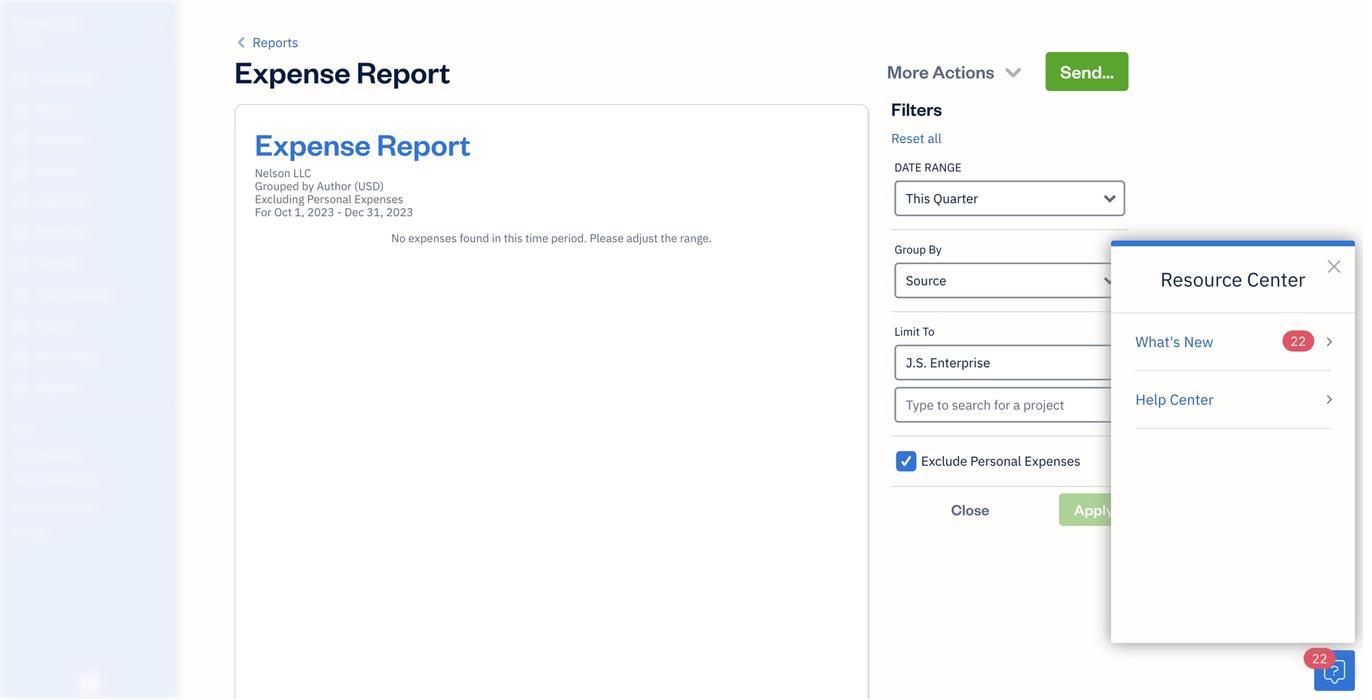 Task type: locate. For each thing, give the bounding box(es) containing it.
1 vertical spatial expense
[[255, 124, 371, 163]]

personal
[[307, 191, 352, 206], [970, 452, 1021, 469]]

0 horizontal spatial expenses
[[354, 191, 403, 206]]

center for resource center
[[1247, 267, 1306, 292]]

0 vertical spatial expense
[[235, 52, 351, 91]]

31,
[[367, 204, 383, 219]]

reports button
[[235, 33, 298, 52]]

limit to element
[[891, 312, 1129, 437]]

author
[[317, 178, 352, 193]]

1 horizontal spatial llc
[[293, 165, 311, 180]]

no expenses found in this time period. please adjust the range.
[[391, 230, 712, 245]]

reset all button
[[891, 128, 942, 148]]

nelson up owner
[[13, 14, 55, 31]]

0 horizontal spatial center
[[1170, 390, 1214, 409]]

owner
[[13, 33, 43, 46]]

expense report
[[235, 52, 450, 91]]

0 horizontal spatial personal
[[307, 191, 352, 206]]

in
[[492, 230, 501, 245]]

range
[[924, 160, 962, 175]]

report for expense report nelson llc grouped by author ( usd ) excluding personal expenses for oct 1, 2023 - dec 31, 2023
[[377, 124, 471, 163]]

help center
[[1136, 390, 1214, 409]]

chart image
[[11, 349, 30, 365]]

help
[[1136, 390, 1166, 409]]

(
[[354, 178, 358, 193]]

group
[[895, 242, 926, 257]]

1,
[[295, 204, 305, 219]]

money image
[[11, 318, 30, 334]]

Date Range field
[[895, 180, 1125, 216]]

1 vertical spatial report
[[377, 124, 471, 163]]

personal right exclude
[[970, 452, 1021, 469]]

1 horizontal spatial center
[[1247, 267, 1306, 292]]

expenses
[[408, 230, 457, 245]]

2023 left -
[[307, 204, 335, 219]]

0 vertical spatial center
[[1247, 267, 1306, 292]]

no
[[391, 230, 406, 245]]

this
[[906, 190, 930, 207]]

0 vertical spatial expenses
[[354, 191, 403, 206]]

settings image
[[12, 525, 174, 538]]

range.
[[680, 230, 712, 245]]

1 horizontal spatial 2023
[[386, 204, 413, 219]]

0 horizontal spatial nelson
[[13, 14, 55, 31]]

resource center badge image
[[1314, 650, 1355, 691]]

center for help center
[[1170, 390, 1214, 409]]

Group By field
[[895, 263, 1125, 298]]

expenses
[[354, 191, 403, 206], [1025, 452, 1081, 469]]

please
[[590, 230, 624, 245]]

0 horizontal spatial 2023
[[307, 204, 335, 219]]

grouped
[[255, 178, 299, 193]]

filters
[[891, 97, 942, 120]]

report
[[356, 52, 450, 91], [377, 124, 471, 163]]

oct
[[274, 204, 292, 219]]

send…
[[1060, 60, 1114, 83]]

time
[[525, 230, 548, 245]]

center left the ×
[[1247, 267, 1306, 292]]

expense
[[235, 52, 351, 91], [255, 124, 371, 163]]

expense for expense report nelson llc grouped by author ( usd ) excluding personal expenses for oct 1, 2023 - dec 31, 2023
[[255, 124, 371, 163]]

chevronleft image
[[235, 33, 249, 52]]

what's new
[[1136, 332, 1214, 351]]

1 vertical spatial nelson
[[255, 165, 291, 180]]

× button
[[1326, 249, 1343, 279]]

report image
[[11, 380, 30, 396]]

limit
[[895, 324, 920, 339]]

1 vertical spatial personal
[[970, 452, 1021, 469]]

team members image
[[12, 447, 174, 460]]

exclude personal expenses
[[921, 452, 1081, 469]]

report inside "expense report nelson llc grouped by author ( usd ) excluding personal expenses for oct 1, 2023 - dec 31, 2023"
[[377, 124, 471, 163]]

send… button
[[1046, 52, 1129, 91]]

usd
[[358, 178, 380, 193]]

dashboard image
[[11, 71, 30, 87]]

main element
[[0, 0, 219, 699]]

1 vertical spatial llc
[[293, 165, 311, 180]]

date
[[895, 160, 922, 175]]

source
[[906, 272, 946, 289]]

by
[[302, 178, 314, 193]]

expense image
[[11, 225, 30, 241]]

center
[[1247, 267, 1306, 292], [1170, 390, 1214, 409]]

exclude
[[921, 452, 967, 469]]

1 vertical spatial center
[[1170, 390, 1214, 409]]

expense down reports
[[235, 52, 351, 91]]

1 horizontal spatial nelson
[[255, 165, 291, 180]]

0 vertical spatial nelson
[[13, 14, 55, 31]]

0 horizontal spatial llc
[[58, 14, 79, 31]]

close button
[[891, 493, 1049, 526]]

nelson up excluding
[[255, 165, 291, 180]]

llc
[[58, 14, 79, 31], [293, 165, 311, 180]]

personal left (
[[307, 191, 352, 206]]

expense for expense report
[[235, 52, 351, 91]]

freshbooks image
[[76, 673, 102, 693]]

llc inside nelson llc owner
[[58, 14, 79, 31]]

center right help
[[1170, 390, 1214, 409]]

quarter
[[933, 190, 978, 207]]

0 vertical spatial report
[[356, 52, 450, 91]]

expense up by
[[255, 124, 371, 163]]

all
[[928, 130, 942, 147]]

22
[[1312, 650, 1328, 667]]

nelson
[[13, 14, 55, 31], [255, 165, 291, 180]]

expense inside "expense report nelson llc grouped by author ( usd ) excluding personal expenses for oct 1, 2023 - dec 31, 2023"
[[255, 124, 371, 163]]

the
[[661, 230, 677, 245]]

2023
[[307, 204, 335, 219], [386, 204, 413, 219]]

found
[[460, 230, 489, 245]]

2023 right the 31,
[[386, 204, 413, 219]]

actions
[[932, 60, 994, 83]]

1 vertical spatial expenses
[[1025, 452, 1081, 469]]

0 vertical spatial llc
[[58, 14, 79, 31]]

0 vertical spatial personal
[[307, 191, 352, 206]]



Task type: vqa. For each thing, say whether or not it's contained in the screenshot.
LLC inside Expense Report Nelson LLC Grouped by Author ( USD ) Excluding Personal Expenses For Oct 1, 2023 - Dec 31, 2023
yes



Task type: describe. For each thing, give the bounding box(es) containing it.
period.
[[551, 230, 587, 245]]

reports
[[253, 34, 298, 51]]

by
[[929, 242, 942, 257]]

group by
[[895, 242, 942, 257]]

)
[[380, 178, 384, 193]]

nelson inside nelson llc owner
[[13, 14, 55, 31]]

expenses inside "expense report nelson llc grouped by author ( usd ) excluding personal expenses for oct 1, 2023 - dec 31, 2023"
[[354, 191, 403, 206]]

-
[[337, 204, 342, 219]]

project image
[[11, 256, 30, 272]]

more actions button
[[873, 52, 1039, 91]]

estimate image
[[11, 132, 30, 149]]

check image
[[899, 453, 914, 469]]

1 horizontal spatial personal
[[970, 452, 1021, 469]]

reset
[[891, 130, 925, 147]]

timer image
[[11, 287, 30, 303]]

to
[[923, 324, 935, 339]]

report for expense report
[[356, 52, 450, 91]]

more actions
[[887, 60, 994, 83]]

date range
[[895, 160, 962, 175]]

this quarter
[[906, 190, 978, 207]]

1 horizontal spatial expenses
[[1025, 452, 1081, 469]]

items and services image
[[12, 473, 174, 486]]

nelson inside "expense report nelson llc grouped by author ( usd ) excluding personal expenses for oct 1, 2023 - dec 31, 2023"
[[255, 165, 291, 180]]

date range element
[[891, 148, 1129, 230]]

bank connections image
[[12, 499, 174, 512]]

adjust
[[626, 230, 658, 245]]

Project text field
[[896, 389, 1124, 421]]

group by element
[[891, 230, 1129, 312]]

more
[[887, 60, 929, 83]]

×
[[1326, 249, 1343, 279]]

expense report nelson llc grouped by author ( usd ) excluding personal expenses for oct 1, 2023 - dec 31, 2023
[[255, 124, 471, 219]]

resource
[[1161, 267, 1242, 292]]

excluding
[[255, 191, 304, 206]]

payment image
[[11, 194, 30, 211]]

new
[[1184, 332, 1214, 351]]

personal inside "expense report nelson llc grouped by author ( usd ) excluding personal expenses for oct 1, 2023 - dec 31, 2023"
[[307, 191, 352, 206]]

for
[[255, 204, 271, 219]]

this
[[504, 230, 523, 245]]

help center link
[[1136, 390, 1337, 409]]

reset all
[[891, 130, 942, 147]]

nelson llc owner
[[13, 14, 79, 46]]

limit to
[[895, 324, 935, 339]]

22 button
[[1304, 648, 1355, 691]]

close
[[951, 500, 989, 519]]

resource center
[[1161, 267, 1306, 292]]

what's
[[1136, 332, 1181, 351]]

client image
[[11, 102, 30, 118]]

chevrondown image
[[1002, 60, 1024, 83]]

apps image
[[12, 421, 174, 434]]

dec
[[344, 204, 364, 219]]

2 2023 from the left
[[386, 204, 413, 219]]

what's new link
[[1136, 331, 1337, 352]]

1 2023 from the left
[[307, 204, 335, 219]]

invoice image
[[11, 163, 30, 180]]

llc inside "expense report nelson llc grouped by author ( usd ) excluding personal expenses for oct 1, 2023 - dec 31, 2023"
[[293, 165, 311, 180]]

Client text field
[[896, 346, 1124, 379]]



